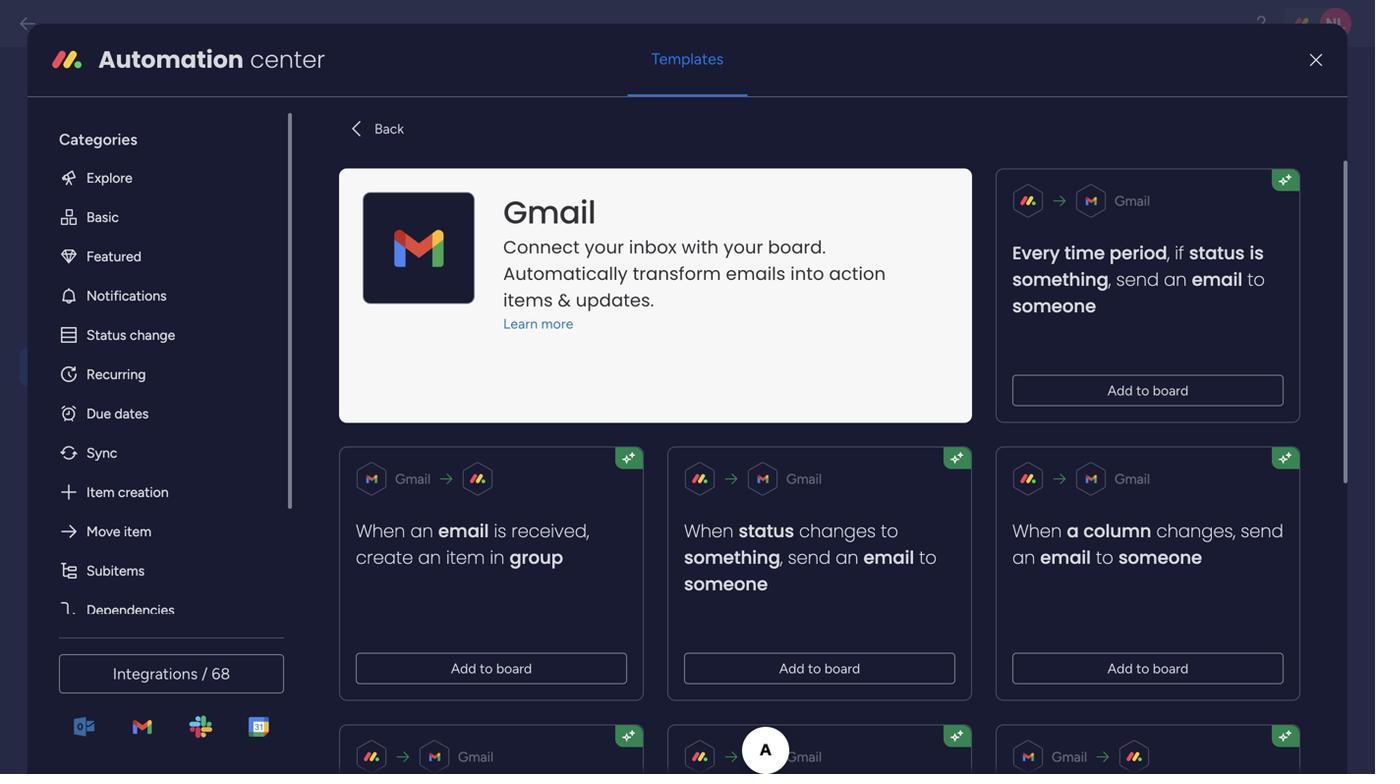 Task type: describe. For each thing, give the bounding box(es) containing it.
add to board for email
[[1108, 661, 1189, 677]]

copier
[[73, 686, 122, 708]]

api left token
[[385, 439, 408, 456]]

when status changes to something , send an email to someone
[[684, 519, 937, 597]]

automation
[[98, 43, 244, 76]]

permissions
[[74, 617, 166, 638]]

apps
[[74, 573, 114, 594]]

your right keep
[[670, 416, 699, 434]]

documentation
[[440, 269, 541, 287]]

add for email
[[1108, 661, 1133, 677]]

add to board button for is
[[1013, 375, 1284, 406]]

back
[[375, 120, 404, 137]]

powerful
[[591, 372, 650, 390]]

cross account copier button
[[20, 651, 248, 716]]

important
[[548, 416, 613, 434]]

the for the api documentation can be found at developers.monday.com
[[385, 269, 410, 287]]

change
[[130, 327, 175, 343]]

administration learn more
[[34, 84, 230, 144]]

dapulse info image
[[346, 267, 366, 296]]

an up create
[[410, 519, 433, 544]]

integrations
[[113, 665, 198, 684]]

to inside every time period , if status is something , send an email to someone
[[1248, 267, 1266, 292]]

changes
[[800, 519, 876, 544]]

into
[[791, 261, 825, 286]]

something inside the when status changes to something , send an email to someone
[[684, 546, 781, 571]]

general button
[[20, 176, 248, 214]]

help image
[[1252, 14, 1271, 33]]

token
[[412, 439, 449, 456]]

send inside every time period , if status is something , send an email to someone
[[1117, 267, 1159, 292]]

recurring option
[[43, 355, 272, 394]]

move item
[[87, 523, 151, 540]]

permissions button
[[20, 608, 248, 647]]

is inside every time period , if status is something , send an email to someone
[[1250, 241, 1264, 266]]

customization button
[[20, 219, 248, 257]]

when for when a column
[[1013, 519, 1062, 544]]

api right new
[[389, 209, 409, 225]]

period
[[1110, 241, 1168, 266]]

enhance
[[535, 394, 592, 412]]

automation center
[[98, 43, 325, 76]]

email inside every time period , if status is something , send an email to someone
[[1192, 267, 1243, 292]]

automatically
[[503, 261, 628, 286]]

0 vertical spatial monday
[[414, 372, 467, 390]]

api up order
[[499, 372, 521, 390]]

0 vertical spatial ,
[[1168, 241, 1170, 266]]

in the new api there are only personal api tokens
[[326, 209, 607, 225]]

recurring
[[87, 366, 146, 383]]

usage stats
[[74, 443, 166, 465]]

someone inside every time period , if status is something , send an email to someone
[[1013, 294, 1097, 319]]

learn inside gmail connect your inbox with your board. automatically transform emails into action items & updates. learn more
[[503, 315, 538, 332]]

users
[[74, 270, 118, 292]]

are
[[445, 209, 463, 225]]

featured
[[87, 248, 142, 265]]

add to board button for email
[[1013, 653, 1284, 685]]

item creation
[[87, 484, 169, 501]]

email inside the when status changes to something , send an email to someone
[[864, 546, 915, 571]]

content
[[74, 530, 139, 551]]

developers.monday.com
[[385, 291, 546, 309]]

the api documentation can be found at developers.monday.com
[[385, 269, 648, 309]]

gives
[[525, 372, 560, 390]]

, inside the when status changes to something , send an email to someone
[[781, 546, 783, 571]]

basic
[[87, 209, 119, 225]]

billing
[[74, 400, 120, 421]]

status inside every time period , if status is something , send an email to someone
[[1190, 241, 1245, 266]]

api v2 token
[[326, 89, 451, 115]]

creation
[[118, 484, 169, 501]]

transform
[[633, 261, 721, 286]]

experience.
[[414, 416, 490, 434]]

send inside the when status changes to something , send an email to someone
[[788, 546, 831, 571]]

integrations / 68
[[113, 665, 230, 684]]

general
[[74, 184, 135, 205]]

every time period , if status is something , send an email to someone
[[1013, 241, 1266, 319]]

keep
[[635, 416, 666, 434]]

back to workspace image
[[18, 14, 37, 33]]

up
[[111, 487, 134, 508]]

integrations / 68 button
[[59, 655, 284, 694]]

api button
[[20, 349, 248, 387]]

center
[[250, 43, 325, 76]]

dependencies option
[[43, 591, 272, 630]]

1 vertical spatial app
[[385, 416, 410, 434]]

something inside every time period , if status is something , send an email to someone
[[1013, 267, 1109, 292]]

gmail inside gmail connect your inbox with your board. automatically transform emails into action items & updates. learn more
[[503, 191, 596, 234]]

administration
[[34, 84, 230, 119]]

featured option
[[43, 237, 272, 276]]

connect
[[503, 235, 580, 260]]

add to board button for something
[[684, 653, 956, 685]]

someone inside the when status changes to something , send an email to someone
[[684, 572, 768, 597]]

item inside is received, create an item in
[[446, 546, 485, 571]]

it's
[[493, 416, 513, 434]]

an inside every time period , if status is something , send an email to someone
[[1164, 267, 1187, 292]]

more inside gmail connect your inbox with your board. automatically transform emails into action items & updates. learn more
[[541, 315, 574, 332]]

your down powerful
[[595, 394, 625, 412]]

status change option
[[43, 315, 272, 355]]

you
[[563, 372, 588, 390]]

status inside the when status changes to something , send an email to someone
[[739, 519, 795, 544]]

tidy up
[[74, 487, 134, 508]]

with
[[682, 235, 719, 260]]

1 horizontal spatial ,
[[1109, 267, 1112, 292]]

categories
[[59, 130, 138, 149]]

due dates
[[87, 405, 149, 422]]

api inside the api documentation can be found at developers.monday.com
[[414, 269, 436, 287]]

order
[[479, 394, 514, 412]]

item inside option
[[124, 523, 151, 540]]

capabilities
[[385, 394, 460, 412]]

item creation option
[[43, 473, 272, 512]]

gmail connect your inbox with your board. automatically transform emails into action items & updates. learn more
[[503, 191, 886, 332]]

subitems
[[87, 563, 145, 579]]

cross account copier
[[73, 660, 187, 708]]

there
[[412, 209, 442, 225]]



Task type: vqa. For each thing, say whether or not it's contained in the screenshot.
the Invited
no



Task type: locate. For each thing, give the bounding box(es) containing it.
monday up capabilities at the left bottom
[[414, 372, 467, 390]]

due
[[87, 405, 111, 422]]

if
[[1175, 241, 1185, 266]]

explore
[[87, 169, 133, 186]]

notifications option
[[43, 276, 272, 315]]

personal
[[494, 209, 542, 225]]

1 vertical spatial learn more link
[[503, 314, 920, 334]]

an inside the when status changes to something , send an email to someone
[[836, 546, 859, 571]]

send right the changes,
[[1241, 519, 1284, 544]]

every
[[1013, 241, 1060, 266]]

1 vertical spatial status
[[739, 519, 795, 544]]

the
[[340, 209, 359, 225]]

send down "changes"
[[788, 546, 831, 571]]

new
[[362, 209, 386, 225]]

0 vertical spatial the
[[385, 269, 410, 287]]

is right if
[[1250, 241, 1264, 266]]

1 horizontal spatial someone
[[1013, 294, 1097, 319]]

an down when a column
[[1013, 546, 1036, 571]]

1 horizontal spatial send
[[1117, 267, 1159, 292]]

0 horizontal spatial is
[[494, 519, 507, 544]]

0 vertical spatial app
[[470, 372, 495, 390]]

,
[[1168, 241, 1170, 266], [1109, 267, 1112, 292], [781, 546, 783, 571]]

0 vertical spatial someone
[[1013, 294, 1097, 319]]

in left the group
[[490, 546, 505, 571]]

0 horizontal spatial learn more link
[[34, 124, 248, 146]]

0 horizontal spatial when
[[356, 519, 406, 544]]

be
[[572, 269, 588, 287]]

automation  center image
[[51, 44, 83, 75]]

is received, create an item in
[[356, 519, 590, 571]]

the inside the api documentation can be found at developers.monday.com
[[385, 269, 410, 287]]

learn more link for administration
[[34, 124, 248, 146]]

monday up keep
[[628, 394, 681, 412]]

add to board
[[1108, 382, 1189, 399], [451, 661, 532, 677], [780, 661, 861, 677], [1108, 661, 1189, 677]]

0 vertical spatial status
[[1190, 241, 1245, 266]]

updates.
[[576, 288, 654, 313]]

0 vertical spatial something
[[1013, 267, 1109, 292]]

1 horizontal spatial learn more link
[[503, 314, 920, 334]]

app down capabilities at the left bottom
[[385, 416, 410, 434]]

column
[[1084, 519, 1152, 544]]

0 horizontal spatial app
[[385, 416, 410, 434]]

send
[[1117, 267, 1159, 292], [1241, 519, 1284, 544], [788, 546, 831, 571]]

tokens
[[568, 209, 607, 225]]

learn down items
[[503, 315, 538, 332]]

0 horizontal spatial learn
[[34, 126, 71, 144]]

is left received,
[[494, 519, 507, 544]]

1 when from the left
[[356, 519, 406, 544]]

due dates option
[[43, 394, 272, 433]]

secure.
[[453, 439, 500, 456]]

api down status
[[74, 357, 100, 378]]

your up found
[[585, 235, 624, 260]]

0 vertical spatial is
[[1250, 241, 1264, 266]]

add to board button
[[1013, 375, 1284, 406], [356, 653, 627, 685], [684, 653, 956, 685], [1013, 653, 1284, 685]]

board for is
[[1153, 382, 1189, 399]]

1 horizontal spatial learn
[[503, 315, 538, 332]]

add for something
[[780, 661, 805, 677]]

1 vertical spatial send
[[1241, 519, 1284, 544]]

2 horizontal spatial ,
[[1168, 241, 1170, 266]]

categories list box
[[43, 113, 292, 630]]

sync option
[[43, 433, 272, 473]]

an down "changes"
[[836, 546, 859, 571]]

status right if
[[1190, 241, 1245, 266]]

2 vertical spatial send
[[788, 546, 831, 571]]

move item option
[[43, 512, 272, 551]]

content directory
[[74, 530, 214, 551]]

1 vertical spatial someone
[[1119, 546, 1203, 571]]

basic option
[[43, 197, 272, 237]]

app up order
[[470, 372, 495, 390]]

noah lott image
[[1321, 8, 1352, 39]]

learn more link
[[34, 124, 248, 146], [503, 314, 920, 334]]

the monday app api gives you powerful capabilities in order to enhance your monday app experience. it's very important to keep your api token secure.
[[385, 372, 699, 456]]

0 horizontal spatial someone
[[684, 572, 768, 597]]

2 vertical spatial ,
[[781, 546, 783, 571]]

very
[[516, 416, 545, 434]]

send inside changes, send an
[[1241, 519, 1284, 544]]

the
[[385, 269, 410, 287], [385, 372, 410, 390]]

1 vertical spatial learn
[[503, 315, 538, 332]]

token
[[394, 89, 451, 115]]

item
[[124, 523, 151, 540], [446, 546, 485, 571]]

content directory button
[[20, 522, 248, 560]]

the up capabilities at the left bottom
[[385, 372, 410, 390]]

&
[[558, 288, 571, 313]]

found
[[592, 269, 631, 287]]

1 vertical spatial is
[[494, 519, 507, 544]]

2 horizontal spatial someone
[[1119, 546, 1203, 571]]

usage
[[74, 443, 123, 465]]

0 horizontal spatial status
[[739, 519, 795, 544]]

users button
[[20, 262, 248, 300]]

changes, send an
[[1013, 519, 1284, 571]]

0 horizontal spatial monday
[[414, 372, 467, 390]]

2 horizontal spatial when
[[1013, 519, 1062, 544]]

status left "changes"
[[739, 519, 795, 544]]

stats
[[128, 443, 166, 465]]

v2
[[365, 89, 388, 115]]

add for is
[[1108, 382, 1133, 399]]

2 the from the top
[[385, 372, 410, 390]]

an inside is received, create an item in
[[418, 546, 441, 571]]

directory
[[143, 530, 214, 551]]

an down if
[[1164, 267, 1187, 292]]

more up explore
[[75, 126, 109, 144]]

api left the tokens
[[546, 209, 565, 225]]

api
[[326, 89, 360, 115], [389, 209, 409, 225], [546, 209, 565, 225], [414, 269, 436, 287], [74, 357, 100, 378], [499, 372, 521, 390], [385, 439, 408, 456]]

add to board for is
[[1108, 382, 1189, 399]]

1 the from the top
[[385, 269, 410, 287]]

tidy
[[74, 487, 106, 508]]

the inside the monday app api gives you powerful capabilities in order to enhance your monday app experience. it's very important to keep your api token secure.
[[385, 372, 410, 390]]

1 vertical spatial the
[[385, 372, 410, 390]]

email to someone
[[1041, 546, 1203, 571]]

add to board button for group
[[356, 653, 627, 685]]

send down period
[[1117, 267, 1159, 292]]

app
[[470, 372, 495, 390], [385, 416, 410, 434]]

dependencies
[[87, 602, 175, 619]]

api left v2
[[326, 89, 360, 115]]

1 horizontal spatial in
[[490, 546, 505, 571]]

in inside the monday app api gives you powerful capabilities in order to enhance your monday app experience. it's very important to keep your api token secure.
[[463, 394, 475, 412]]

1 horizontal spatial more
[[541, 315, 574, 332]]

board for group
[[496, 661, 532, 677]]

move
[[87, 523, 120, 540]]

1 horizontal spatial status
[[1190, 241, 1245, 266]]

received,
[[512, 519, 590, 544]]

0 vertical spatial item
[[124, 523, 151, 540]]

0 horizontal spatial ,
[[781, 546, 783, 571]]

apps button
[[20, 565, 248, 603]]

/
[[202, 665, 208, 684]]

back button
[[339, 113, 412, 144]]

when inside the when status changes to something , send an email to someone
[[684, 519, 734, 544]]

0 horizontal spatial item
[[124, 523, 151, 540]]

more inside administration learn more
[[75, 126, 109, 144]]

items
[[503, 288, 553, 313]]

api up the developers.monday.com link
[[414, 269, 436, 287]]

dates
[[115, 405, 149, 422]]

1 horizontal spatial something
[[1013, 267, 1109, 292]]

0 horizontal spatial in
[[463, 394, 475, 412]]

item
[[87, 484, 115, 501]]

1 vertical spatial ,
[[1109, 267, 1112, 292]]

0 vertical spatial send
[[1117, 267, 1159, 292]]

action
[[829, 261, 886, 286]]

more down &
[[541, 315, 574, 332]]

usage stats button
[[20, 435, 248, 473]]

3 when from the left
[[1013, 519, 1062, 544]]

board.
[[768, 235, 826, 260]]

your up emails
[[724, 235, 763, 260]]

1 horizontal spatial monday
[[628, 394, 681, 412]]

learn
[[34, 126, 71, 144], [503, 315, 538, 332]]

1 horizontal spatial when
[[684, 519, 734, 544]]

subitems option
[[43, 551, 272, 591]]

add for group
[[451, 661, 476, 677]]

1 vertical spatial more
[[541, 315, 574, 332]]

1 horizontal spatial is
[[1250, 241, 1264, 266]]

1 vertical spatial monday
[[628, 394, 681, 412]]

when for when an email
[[356, 519, 406, 544]]

1 vertical spatial in
[[490, 546, 505, 571]]

1 vertical spatial item
[[446, 546, 485, 571]]

emails
[[726, 261, 786, 286]]

account
[[122, 660, 187, 681]]

add
[[1108, 382, 1133, 399], [451, 661, 476, 677], [780, 661, 805, 677], [1108, 661, 1133, 677]]

learn more link down administration
[[34, 124, 248, 146]]

the right 'dapulse info' icon
[[385, 269, 410, 287]]

api inside api button
[[74, 357, 100, 378]]

0 horizontal spatial more
[[75, 126, 109, 144]]

2 when from the left
[[684, 519, 734, 544]]

learn inside administration learn more
[[34, 126, 71, 144]]

in inside is received, create an item in
[[490, 546, 505, 571]]

0 vertical spatial more
[[75, 126, 109, 144]]

0 vertical spatial in
[[463, 394, 475, 412]]

gmail
[[503, 191, 596, 234], [1115, 192, 1151, 209], [395, 471, 431, 488], [787, 471, 822, 488], [1115, 471, 1151, 488], [458, 749, 494, 766], [787, 749, 822, 766], [1052, 749, 1088, 766]]

in
[[326, 209, 337, 225]]

explore option
[[43, 158, 272, 197]]

an inside changes, send an
[[1013, 546, 1036, 571]]

1 horizontal spatial app
[[470, 372, 495, 390]]

2 vertical spatial someone
[[684, 572, 768, 597]]

0 vertical spatial learn more link
[[34, 124, 248, 146]]

is inside is received, create an item in
[[494, 519, 507, 544]]

when for when status changes to something , send an email to someone
[[684, 519, 734, 544]]

board for email
[[1153, 661, 1189, 677]]

security
[[74, 314, 139, 335]]

the for the monday app api gives you powerful capabilities in order to enhance your monday app experience. it's very important to keep your api token secure.
[[385, 372, 410, 390]]

1 horizontal spatial item
[[446, 546, 485, 571]]

an down when an email
[[418, 546, 441, 571]]

learn down 'automation  center' icon
[[34, 126, 71, 144]]

when a column
[[1013, 519, 1152, 544]]

at
[[635, 269, 648, 287]]

monday
[[414, 372, 467, 390], [628, 394, 681, 412]]

0 horizontal spatial something
[[684, 546, 781, 571]]

when an email
[[356, 519, 489, 544]]

developers.monday.com link
[[385, 291, 546, 309]]

0 vertical spatial learn
[[34, 126, 71, 144]]

categories heading
[[43, 113, 272, 158]]

time
[[1065, 241, 1106, 266]]

board for something
[[825, 661, 861, 677]]

learn more link for connect your inbox with your board. automatically transform emails into action items & updates.
[[503, 314, 920, 334]]

1 vertical spatial something
[[684, 546, 781, 571]]

learn more link down transform
[[503, 314, 920, 334]]

68
[[212, 665, 230, 684]]

add to board for something
[[780, 661, 861, 677]]

app banner image gmail image
[[387, 217, 450, 280]]

in left order
[[463, 394, 475, 412]]

changes,
[[1157, 519, 1236, 544]]

status
[[87, 327, 126, 343]]

add to board for group
[[451, 661, 532, 677]]

status change
[[87, 327, 175, 343]]

0 horizontal spatial send
[[788, 546, 831, 571]]

2 horizontal spatial send
[[1241, 519, 1284, 544]]

your
[[585, 235, 624, 260], [724, 235, 763, 260], [595, 394, 625, 412], [670, 416, 699, 434]]



